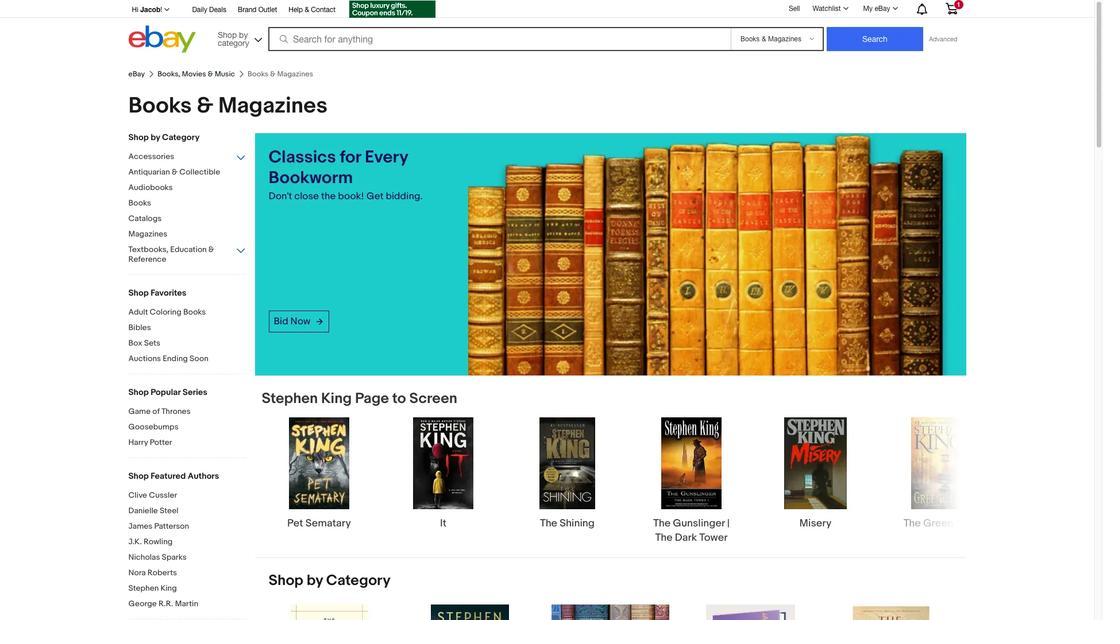 Task type: vqa. For each thing, say whether or not it's contained in the screenshot.
NORA
yes



Task type: describe. For each thing, give the bounding box(es) containing it.
roberts
[[148, 569, 177, 578]]

don't
[[269, 191, 292, 202]]

books link
[[129, 198, 246, 209]]

books & magazines
[[129, 93, 328, 120]]

j.k. rowling link
[[129, 538, 246, 549]]

of
[[153, 407, 160, 417]]

bidding.
[[386, 191, 423, 202]]

clive cussler link
[[129, 491, 246, 502]]

the green mile
[[904, 518, 976, 531]]

game
[[129, 407, 151, 417]]

shop featured authors
[[129, 471, 219, 482]]

shop by category inside classics for every bookworm main content
[[269, 573, 391, 591]]

now
[[291, 316, 311, 328]]

ending
[[163, 354, 188, 364]]

the for the gunslinger | the dark tower
[[654, 518, 671, 531]]

sell
[[789, 4, 801, 12]]

books,
[[158, 70, 180, 79]]

the for the green mile
[[904, 518, 922, 531]]

sell link
[[784, 4, 806, 12]]

by inside classics for every bookworm main content
[[307, 573, 323, 591]]

& left music
[[208, 70, 213, 79]]

collectible
[[180, 167, 220, 177]]

movies
[[182, 70, 206, 79]]

pet sematary image
[[289, 418, 350, 510]]

sparks
[[162, 553, 187, 563]]

& down books, movies & music
[[197, 93, 214, 120]]

pet sematary link
[[262, 418, 377, 532]]

adult coloring books bibles box sets auctions ending soon
[[129, 308, 209, 364]]

1 vertical spatial by
[[151, 132, 160, 143]]

book!
[[338, 191, 364, 202]]

bibles
[[129, 323, 151, 333]]

stephen king link
[[129, 584, 246, 595]]

sematary
[[306, 518, 351, 531]]

watchlist link
[[807, 2, 854, 16]]

classics
[[269, 147, 336, 168]]

pet sematary
[[288, 518, 351, 531]]

list inside classics for every bookworm main content
[[255, 605, 967, 621]]

misery
[[800, 518, 832, 531]]

1 vertical spatial ebay
[[129, 70, 145, 79]]

accessories button
[[129, 152, 246, 163]]

clive cussler danielle steel james patterson j.k. rowling nicholas sparks nora roberts stephen king george r.r. martin
[[129, 491, 198, 609]]

category
[[218, 38, 249, 47]]

shop for danielle steel
[[129, 471, 149, 482]]

textbooks, education & reference button
[[129, 245, 246, 266]]

king inside clive cussler danielle steel james patterson j.k. rowling nicholas sparks nora roberts stephen king george r.r. martin
[[161, 584, 177, 594]]

pet
[[288, 518, 303, 531]]

shop inside shop by category
[[218, 30, 237, 39]]

outlet
[[259, 6, 277, 14]]

thrones
[[162, 407, 191, 417]]

adult coloring books link
[[129, 308, 246, 319]]

box
[[129, 339, 142, 348]]

it link
[[386, 418, 501, 532]]

1 link
[[939, 0, 965, 17]]

ebay link
[[129, 70, 145, 79]]

the gunslinger | the dark tower image
[[662, 418, 722, 510]]

nora
[[129, 569, 146, 578]]

account navigation
[[126, 0, 967, 20]]

shop by category
[[218, 30, 249, 47]]

by inside shop by category
[[239, 30, 248, 39]]

it
[[440, 518, 447, 531]]

screen
[[410, 391, 458, 408]]

!
[[161, 6, 162, 14]]

nora roberts link
[[129, 569, 246, 580]]

& inside the account navigation
[[305, 6, 309, 14]]

music
[[215, 70, 235, 79]]

goosebumps link
[[129, 423, 246, 434]]

every
[[365, 147, 408, 168]]

shop by category button
[[213, 26, 264, 50]]

the shining link
[[510, 418, 625, 532]]

for
[[340, 147, 361, 168]]

1
[[958, 1, 961, 8]]

soon
[[190, 354, 209, 364]]

misery image
[[785, 418, 848, 510]]

shop favorites
[[129, 288, 187, 299]]

help & contact link
[[289, 4, 336, 17]]

accessories
[[129, 152, 174, 162]]

classics for every bookworm don't close the book! get bidding.
[[269, 147, 423, 202]]

james
[[129, 522, 153, 532]]

bibles link
[[129, 323, 246, 334]]

rowling
[[144, 538, 173, 547]]

brand outlet link
[[238, 4, 277, 17]]

books, movies & music
[[158, 70, 235, 79]]

brand
[[238, 6, 257, 14]]

deals
[[209, 6, 227, 14]]

my
[[864, 5, 873, 13]]

authors
[[188, 471, 219, 482]]

popular
[[151, 388, 181, 398]]

shining
[[560, 518, 595, 531]]

the
[[321, 191, 336, 202]]

shop for goosebumps
[[129, 388, 149, 398]]

accessories antiquarian & collectible audiobooks books catalogs magazines textbooks, education & reference
[[129, 152, 220, 264]]



Task type: locate. For each thing, give the bounding box(es) containing it.
by down brand
[[239, 30, 248, 39]]

1 horizontal spatial shop by category
[[269, 573, 391, 591]]

the green mile image
[[912, 418, 969, 510]]

2 horizontal spatial by
[[307, 573, 323, 591]]

the gunslinger | the dark tower
[[654, 518, 730, 545]]

1 vertical spatial shop by category
[[269, 573, 391, 591]]

the shining
[[540, 518, 595, 531]]

harry potter link
[[129, 438, 246, 449]]

0 vertical spatial king
[[321, 391, 352, 408]]

magazines inside accessories antiquarian & collectible audiobooks books catalogs magazines textbooks, education & reference
[[129, 229, 168, 239]]

favorites
[[151, 288, 187, 299]]

shop by category
[[129, 132, 200, 143], [269, 573, 391, 591]]

by
[[239, 30, 248, 39], [151, 132, 160, 143], [307, 573, 323, 591]]

ebay right my
[[875, 5, 891, 13]]

0 vertical spatial ebay
[[875, 5, 891, 13]]

help
[[289, 6, 303, 14]]

it image
[[413, 418, 474, 510]]

help & contact
[[289, 6, 336, 14]]

the gunslinger | the dark tower link
[[634, 418, 749, 546]]

get
[[367, 191, 384, 202]]

books inside adult coloring books bibles box sets auctions ending soon
[[183, 308, 206, 317]]

0 vertical spatial magazines
[[218, 93, 328, 120]]

antiquarian & collectible link
[[129, 167, 246, 178]]

magazines link
[[129, 229, 246, 240]]

game of thrones link
[[129, 407, 246, 418]]

harry
[[129, 438, 148, 448]]

the left dark
[[656, 533, 673, 545]]

list
[[255, 605, 967, 621]]

0 vertical spatial category
[[162, 132, 200, 143]]

the inside the green mile link
[[904, 518, 922, 531]]

the green mile link
[[883, 418, 998, 532]]

brand outlet
[[238, 6, 277, 14]]

None submit
[[827, 27, 924, 51]]

auctions
[[129, 354, 161, 364]]

bid
[[274, 316, 288, 328]]

j.k.
[[129, 538, 142, 547]]

1 horizontal spatial stephen
[[262, 391, 318, 408]]

steel
[[160, 507, 179, 516]]

stephen inside classics for every bookworm main content
[[262, 391, 318, 408]]

king left page
[[321, 391, 352, 408]]

reference
[[129, 255, 167, 264]]

1 vertical spatial stephen
[[129, 584, 159, 594]]

&
[[305, 6, 309, 14], [208, 70, 213, 79], [197, 93, 214, 120], [172, 167, 178, 177], [209, 245, 214, 255]]

books inside accessories antiquarian & collectible audiobooks books catalogs magazines textbooks, education & reference
[[129, 198, 151, 208]]

to
[[393, 391, 406, 408]]

misery link
[[759, 418, 874, 532]]

0 horizontal spatial stephen
[[129, 584, 159, 594]]

dark
[[675, 533, 698, 545]]

daily deals link
[[192, 4, 227, 17]]

0 horizontal spatial category
[[162, 132, 200, 143]]

0 vertical spatial shop by category
[[129, 132, 200, 143]]

my ebay link
[[858, 2, 904, 16]]

my ebay
[[864, 5, 891, 13]]

1 horizontal spatial king
[[321, 391, 352, 408]]

1 horizontal spatial category
[[326, 573, 391, 591]]

2 vertical spatial by
[[307, 573, 323, 591]]

george r.r. martin link
[[129, 600, 246, 611]]

1 vertical spatial king
[[161, 584, 177, 594]]

1 horizontal spatial by
[[239, 30, 248, 39]]

r.r.
[[159, 600, 173, 609]]

green
[[924, 518, 954, 531]]

bid now
[[274, 316, 311, 328]]

0 horizontal spatial king
[[161, 584, 177, 594]]

shop for bibles
[[129, 288, 149, 299]]

1 vertical spatial category
[[326, 573, 391, 591]]

antiquarian
[[129, 167, 170, 177]]

george
[[129, 600, 157, 609]]

hi jacob !
[[132, 5, 162, 14]]

bid now link
[[269, 311, 330, 333]]

by down pet sematary
[[307, 573, 323, 591]]

0 horizontal spatial ebay
[[129, 70, 145, 79]]

the for the shining
[[540, 518, 558, 531]]

close
[[295, 191, 319, 202]]

books up catalogs
[[129, 198, 151, 208]]

1 horizontal spatial magazines
[[218, 93, 328, 120]]

king up r.r.
[[161, 584, 177, 594]]

shop for antiquarian & collectible
[[129, 132, 149, 143]]

1 horizontal spatial ebay
[[875, 5, 891, 13]]

patterson
[[154, 522, 189, 532]]

0 vertical spatial books
[[129, 93, 192, 120]]

shop inside classics for every bookworm main content
[[269, 573, 304, 591]]

& right help at left top
[[305, 6, 309, 14]]

stephen king page to screen
[[262, 391, 458, 408]]

& right education
[[209, 245, 214, 255]]

books up bibles link
[[183, 308, 206, 317]]

0 horizontal spatial magazines
[[129, 229, 168, 239]]

none submit inside shop by category banner
[[827, 27, 924, 51]]

the shining image
[[540, 418, 596, 510]]

ebay left books, at left top
[[129, 70, 145, 79]]

series
[[183, 388, 208, 398]]

the left the shining
[[540, 518, 558, 531]]

sets
[[144, 339, 161, 348]]

0 horizontal spatial shop by category
[[129, 132, 200, 143]]

bookworm
[[269, 168, 353, 189]]

gunslinger
[[673, 518, 725, 531]]

magazines
[[218, 93, 328, 120], [129, 229, 168, 239]]

Search for anything text field
[[270, 28, 729, 50]]

the left "gunslinger"
[[654, 518, 671, 531]]

|
[[728, 518, 730, 531]]

king inside classics for every bookworm main content
[[321, 391, 352, 408]]

shop by category up accessories
[[129, 132, 200, 143]]

advanced link
[[924, 28, 964, 51]]

auctions ending soon link
[[129, 354, 246, 365]]

category
[[162, 132, 200, 143], [326, 573, 391, 591]]

get the coupon image
[[350, 1, 436, 18]]

daily deals
[[192, 6, 227, 14]]

textbooks,
[[129, 245, 169, 255]]

by up accessories
[[151, 132, 160, 143]]

daily
[[192, 6, 207, 14]]

shop by category down sematary
[[269, 573, 391, 591]]

catalogs link
[[129, 214, 246, 225]]

& down accessories dropdown button
[[172, 167, 178, 177]]

classics for every bookworm main content
[[255, 133, 998, 621]]

2 vertical spatial books
[[183, 308, 206, 317]]

classics for every bookworm image
[[469, 133, 967, 376]]

shop by category banner
[[126, 0, 967, 56]]

advanced
[[930, 36, 958, 43]]

audiobooks
[[129, 183, 173, 193]]

1 vertical spatial books
[[129, 198, 151, 208]]

1 vertical spatial magazines
[[129, 229, 168, 239]]

the inside "the shining" "link"
[[540, 518, 558, 531]]

0 vertical spatial stephen
[[262, 391, 318, 408]]

martin
[[175, 600, 198, 609]]

watchlist
[[813, 5, 842, 13]]

adult
[[129, 308, 148, 317]]

0 vertical spatial by
[[239, 30, 248, 39]]

books down books, at left top
[[129, 93, 192, 120]]

jacob
[[140, 5, 161, 14]]

stephen
[[262, 391, 318, 408], [129, 584, 159, 594]]

contact
[[311, 6, 336, 14]]

books
[[129, 93, 192, 120], [129, 198, 151, 208], [183, 308, 206, 317]]

mile
[[956, 518, 976, 531]]

potter
[[150, 438, 172, 448]]

0 horizontal spatial by
[[151, 132, 160, 143]]

category inside classics for every bookworm main content
[[326, 573, 391, 591]]

ebay inside my ebay link
[[875, 5, 891, 13]]

stephen inside clive cussler danielle steel james patterson j.k. rowling nicholas sparks nora roberts stephen king george r.r. martin
[[129, 584, 159, 594]]

the left green
[[904, 518, 922, 531]]



